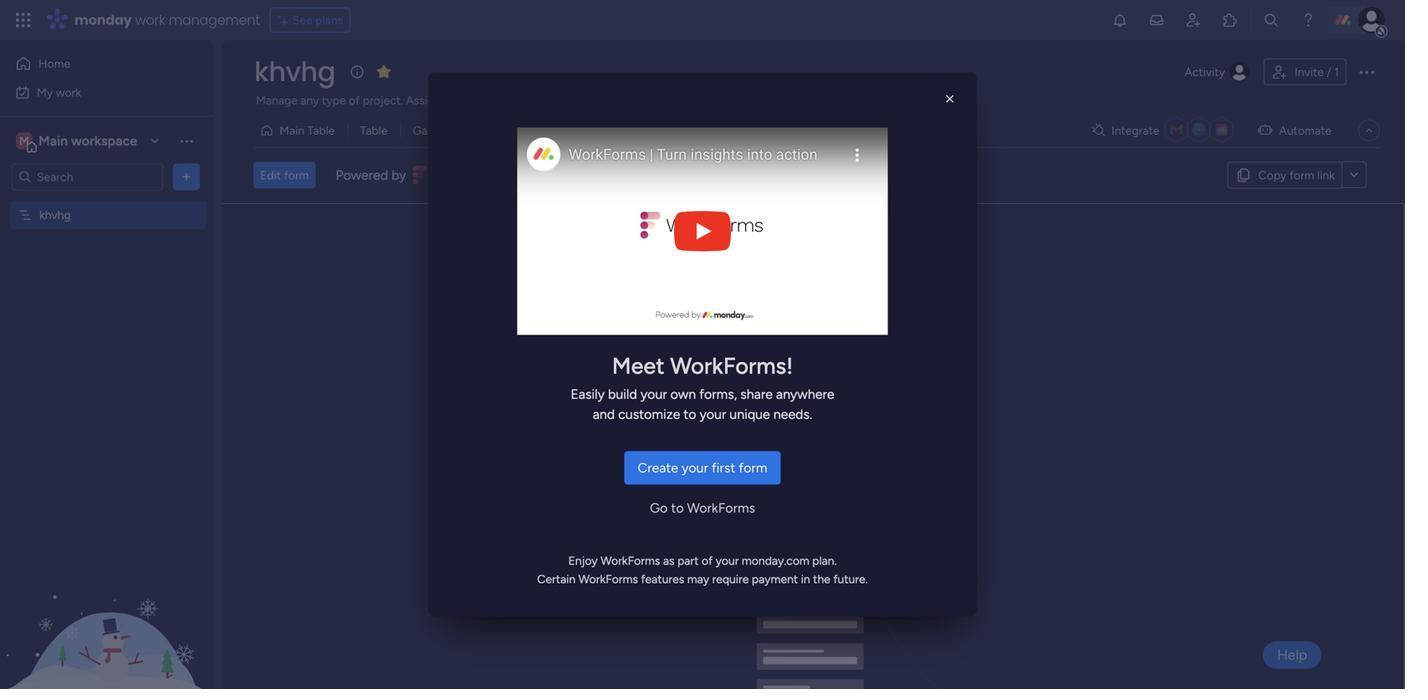 Task type: locate. For each thing, give the bounding box(es) containing it.
khvhg field
[[250, 53, 340, 90]]

0 vertical spatial workforms
[[687, 500, 756, 516]]

option
[[0, 200, 213, 203]]

workforms logo image
[[413, 162, 508, 189]]

plans
[[316, 13, 343, 27]]

and for workforms!
[[593, 407, 615, 423]]

form
[[1290, 168, 1315, 182], [284, 168, 309, 182], [921, 342, 968, 370], [815, 407, 844, 423], [739, 460, 768, 476]]

and inside meet workforms! easily build your own forms, share anywhere and customize to your unique needs.
[[593, 407, 615, 423]]

integrate
[[1112, 123, 1160, 138]]

customize
[[618, 407, 681, 423]]

main
[[279, 123, 305, 138], [38, 133, 68, 149]]

0 horizontal spatial table
[[308, 123, 335, 138]]

home
[[38, 56, 70, 71]]

table down project.
[[360, 123, 388, 138]]

go
[[650, 500, 668, 516]]

create your first form button
[[625, 451, 781, 485]]

work
[[135, 10, 165, 29], [56, 85, 81, 100]]

payment
[[752, 572, 798, 587]]

features
[[641, 572, 685, 587]]

1 horizontal spatial and
[[593, 407, 615, 423]]

by up share
[[756, 342, 780, 370]]

stands.
[[753, 93, 790, 108]]

work inside button
[[56, 85, 81, 100]]

0 horizontal spatial work
[[56, 85, 81, 100]]

gantt button
[[400, 117, 456, 144]]

work right monday
[[135, 10, 165, 29]]

form
[[747, 123, 774, 138]]

create
[[638, 460, 679, 476]]

type
[[322, 93, 346, 108]]

and
[[557, 93, 576, 108], [593, 407, 615, 423]]

1 vertical spatial work
[[56, 85, 81, 100]]

require
[[713, 572, 749, 587]]

by
[[392, 167, 406, 183], [756, 342, 780, 370]]

0 horizontal spatial main
[[38, 133, 68, 149]]

calendar
[[523, 123, 569, 138]]

to inside meet workforms! easily build your own forms, share anywhere and customize to your unique needs.
[[684, 407, 697, 423]]

0 vertical spatial work
[[135, 10, 165, 29]]

future.
[[834, 572, 868, 587]]

workforms!
[[670, 353, 794, 380]]

to down the own
[[684, 407, 697, 423]]

manage
[[256, 93, 298, 108]]

unique
[[730, 407, 771, 423]]

khvhg up any
[[254, 53, 335, 90]]

go to workforms
[[650, 500, 756, 516]]

see plans
[[293, 13, 343, 27]]

main down 'manage' on the left of the page
[[279, 123, 305, 138]]

activity
[[1185, 65, 1226, 79]]

0 horizontal spatial khvhg
[[39, 208, 71, 222]]

by right powered
[[392, 167, 406, 183]]

the
[[814, 572, 831, 587]]

workspace image
[[16, 132, 33, 150]]

remove from favorites image
[[376, 63, 392, 80]]

0 horizontal spatial of
[[349, 93, 360, 108]]

main inside workspace selection element
[[38, 133, 68, 149]]

your
[[686, 93, 709, 108], [871, 342, 915, 370], [641, 387, 668, 403], [700, 407, 727, 423], [682, 460, 709, 476], [716, 554, 739, 568]]

main right workspace image
[[38, 133, 68, 149]]

part
[[678, 554, 699, 568]]

0 vertical spatial and
[[557, 93, 576, 108]]

to right go
[[671, 500, 684, 516]]

of inside enjoy workforms as part of your monday.com plan. certain workforms features may require payment in the future.
[[702, 554, 713, 568]]

workforms down first
[[687, 500, 756, 516]]

build
[[608, 387, 638, 403]]

edit form button
[[254, 162, 316, 189]]

work right my
[[56, 85, 81, 100]]

build form
[[782, 407, 844, 423]]

1 horizontal spatial by
[[756, 342, 780, 370]]

form for copy form link
[[1290, 168, 1315, 182]]

building
[[786, 342, 866, 370]]

copy
[[1259, 168, 1287, 182]]

1 horizontal spatial table
[[360, 123, 388, 138]]

khvhg
[[254, 53, 335, 90], [39, 208, 71, 222]]

0 vertical spatial khvhg
[[254, 53, 335, 90]]

main inside "button"
[[279, 123, 305, 138]]

your up 'gallery'
[[686, 93, 709, 108]]

1 horizontal spatial work
[[135, 10, 165, 29]]

1 vertical spatial to
[[671, 500, 684, 516]]

1 table from the left
[[308, 123, 335, 138]]

workforms up features
[[601, 554, 661, 568]]

autopilot image
[[1259, 119, 1273, 140]]

1 vertical spatial khvhg
[[39, 208, 71, 222]]

workforms inside go to workforms button
[[687, 500, 756, 516]]

your up customize
[[641, 387, 668, 403]]

help image
[[1300, 12, 1317, 28]]

certain
[[537, 572, 576, 587]]

2 table from the left
[[360, 123, 388, 138]]

keep
[[579, 93, 605, 108]]

to inside button
[[671, 500, 684, 516]]

table down any
[[308, 123, 335, 138]]

main for main table
[[279, 123, 305, 138]]

table
[[308, 123, 335, 138], [360, 123, 388, 138]]

create your first form
[[638, 460, 768, 476]]

table button
[[348, 117, 400, 144]]

1 horizontal spatial khvhg
[[254, 53, 335, 90]]

and left keep
[[557, 93, 576, 108]]

your right building
[[871, 342, 915, 370]]

1 vertical spatial workforms
[[601, 554, 661, 568]]

your up require
[[716, 554, 739, 568]]

2 horizontal spatial of
[[702, 554, 713, 568]]

0 vertical spatial by
[[392, 167, 406, 183]]

close image
[[942, 91, 959, 108]]

and down easily
[[593, 407, 615, 423]]

of right track
[[637, 93, 648, 108]]

lottie animation image
[[0, 520, 213, 690]]

main table button
[[254, 117, 348, 144]]

of right part at left bottom
[[702, 554, 713, 568]]

of right type
[[349, 93, 360, 108]]

my work button
[[10, 79, 180, 106]]

assign
[[406, 93, 441, 108]]

1 vertical spatial by
[[756, 342, 780, 370]]

files gallery button
[[646, 117, 734, 144]]

monday work management
[[74, 10, 260, 29]]

project
[[712, 93, 750, 108]]

Search in workspace field
[[35, 167, 140, 187]]

invite
[[1295, 65, 1325, 79]]

easily
[[571, 387, 605, 403]]

workforms down enjoy
[[579, 572, 638, 587]]

0 horizontal spatial and
[[557, 93, 576, 108]]

gantt
[[413, 123, 443, 138]]

form for edit form
[[284, 168, 309, 182]]

your down forms,
[[700, 407, 727, 423]]

add view image
[[796, 124, 803, 137]]

copy form link button
[[1228, 162, 1342, 188]]

khvhg down search in workspace field
[[39, 208, 71, 222]]

invite / 1 button
[[1264, 59, 1347, 85]]

track
[[607, 93, 634, 108]]

workforms
[[687, 500, 756, 516], [601, 554, 661, 568], [579, 572, 638, 587]]

any
[[301, 93, 319, 108]]

and inside button
[[557, 93, 576, 108]]

m
[[19, 134, 29, 148]]

build
[[782, 407, 812, 423]]

1 horizontal spatial main
[[279, 123, 305, 138]]

to
[[684, 407, 697, 423], [671, 500, 684, 516]]

0 vertical spatial to
[[684, 407, 697, 423]]

1 vertical spatial and
[[593, 407, 615, 423]]



Task type: vqa. For each thing, say whether or not it's contained in the screenshot.
Save
no



Task type: describe. For each thing, give the bounding box(es) containing it.
show board description image
[[347, 64, 367, 80]]

khvhg list box
[[0, 197, 213, 455]]

gallery
[[685, 123, 721, 138]]

your inside enjoy workforms as part of your monday.com plan. certain workforms features may require payment in the future.
[[716, 554, 739, 568]]

owners,
[[444, 93, 485, 108]]

main for main workspace
[[38, 133, 68, 149]]

enjoy
[[569, 554, 598, 568]]

apps image
[[1223, 12, 1239, 28]]

calendar button
[[510, 117, 582, 144]]

start
[[705, 342, 750, 370]]

powered by
[[336, 167, 406, 183]]

my work
[[37, 85, 81, 100]]

1
[[1335, 65, 1340, 79]]

invite members image
[[1186, 12, 1203, 28]]

table inside button
[[360, 123, 388, 138]]

search everything image
[[1264, 12, 1280, 28]]

and for any
[[557, 93, 576, 108]]

inbox image
[[1149, 12, 1166, 28]]

let's start by building your form
[[658, 342, 968, 370]]

powered
[[336, 167, 388, 183]]

edit
[[260, 168, 281, 182]]

my
[[37, 85, 53, 100]]

/
[[1327, 65, 1332, 79]]

kanban
[[594, 123, 633, 138]]

help
[[1278, 647, 1308, 664]]

meet workforms! easily build your own forms, share anywhere and customize to your unique needs.
[[571, 353, 835, 423]]

enjoy workforms as part of your monday.com plan. certain workforms features may require payment in the future.
[[537, 554, 868, 587]]

edit form
[[260, 168, 309, 182]]

workspace
[[71, 133, 137, 149]]

form button
[[734, 117, 786, 144]]

anywhere
[[776, 387, 835, 403]]

forms,
[[700, 387, 738, 403]]

as
[[663, 554, 675, 568]]

main table
[[279, 123, 335, 138]]

home button
[[10, 50, 180, 77]]

invite / 1
[[1295, 65, 1340, 79]]

work for my
[[56, 85, 81, 100]]

see plans button
[[270, 8, 351, 33]]

project.
[[363, 93, 403, 108]]

workspace selection element
[[16, 131, 140, 153]]

automate
[[1280, 123, 1332, 138]]

management
[[169, 10, 260, 29]]

files gallery
[[659, 123, 721, 138]]

select product image
[[15, 12, 32, 28]]

meet
[[612, 353, 665, 380]]

form for build form
[[815, 407, 844, 423]]

your left first
[[682, 460, 709, 476]]

dapulse integrations image
[[1093, 124, 1105, 137]]

collapse board header image
[[1363, 124, 1377, 137]]

manage any type of project. assign owners, set timelines and keep track of where your project stands.
[[256, 93, 790, 108]]

needs.
[[774, 407, 813, 423]]

share
[[741, 387, 773, 403]]

set
[[488, 93, 504, 108]]

files
[[659, 123, 682, 138]]

link
[[1318, 168, 1336, 182]]

notifications image
[[1112, 12, 1129, 28]]

0 horizontal spatial by
[[392, 167, 406, 183]]

let's
[[658, 342, 699, 370]]

timelines
[[507, 93, 554, 108]]

khvhg inside 'list box'
[[39, 208, 71, 222]]

copy form link
[[1259, 168, 1336, 182]]

where
[[651, 93, 683, 108]]

activity button
[[1178, 59, 1258, 85]]

go to workforms button
[[637, 492, 769, 525]]

main workspace
[[38, 133, 137, 149]]

monday.com
[[742, 554, 810, 568]]

gary orlando image
[[1359, 7, 1386, 33]]

in
[[801, 572, 811, 587]]

monday
[[74, 10, 132, 29]]

work for monday
[[135, 10, 165, 29]]

own
[[671, 387, 696, 403]]

kanban button
[[582, 117, 646, 144]]

2 vertical spatial workforms
[[579, 572, 638, 587]]

manage any type of project. assign owners, set timelines and keep track of where your project stands. button
[[254, 90, 816, 110]]

plan.
[[813, 554, 837, 568]]

see
[[293, 13, 313, 27]]

1 horizontal spatial of
[[637, 93, 648, 108]]

help button
[[1264, 642, 1322, 669]]

table inside "button"
[[308, 123, 335, 138]]

lottie animation element
[[0, 520, 213, 690]]

build form button
[[769, 398, 857, 432]]

may
[[688, 572, 710, 587]]



